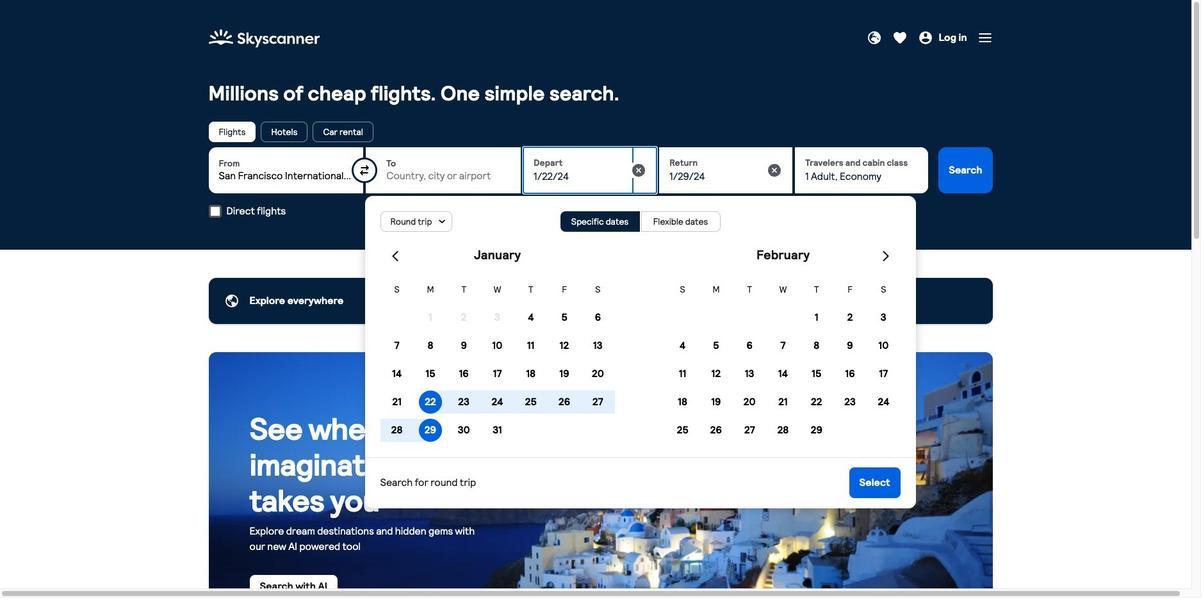 Task type: locate. For each thing, give the bounding box(es) containing it.
1 horizontal spatial tuesday cell
[[733, 278, 767, 301]]

tuesday cell for monday "cell" in january grid
[[447, 278, 481, 301]]

cell
[[414, 306, 447, 329], [447, 306, 481, 329], [481, 306, 514, 329], [514, 306, 548, 329], [548, 306, 581, 329], [581, 306, 615, 329], [800, 306, 834, 329], [834, 306, 867, 329], [867, 306, 901, 329], [380, 334, 414, 357], [414, 334, 447, 357], [447, 334, 481, 357], [481, 334, 514, 357], [514, 334, 548, 357], [548, 334, 581, 357], [581, 334, 615, 357], [666, 334, 700, 357], [700, 334, 733, 357], [733, 334, 767, 357], [767, 334, 800, 357], [800, 334, 834, 357], [834, 334, 867, 357], [867, 334, 901, 357], [380, 363, 414, 386], [414, 363, 447, 386], [447, 363, 481, 386], [481, 363, 514, 386], [514, 363, 548, 386], [548, 363, 581, 386], [581, 363, 615, 386], [666, 363, 700, 386], [700, 363, 733, 386], [733, 363, 767, 386], [767, 363, 800, 386], [800, 363, 834, 386], [834, 363, 867, 386], [867, 363, 901, 386], [380, 391, 414, 414], [414, 391, 447, 414], [447, 391, 481, 414], [481, 391, 514, 414], [514, 391, 548, 414], [548, 391, 581, 414], [581, 391, 615, 414], [666, 391, 700, 414], [700, 391, 733, 414], [733, 391, 767, 414], [767, 391, 800, 414], [800, 391, 834, 414], [834, 391, 867, 414], [867, 391, 901, 414], [380, 419, 414, 442], [414, 419, 447, 442], [447, 419, 481, 442], [481, 419, 514, 442], [514, 419, 548, 442], [548, 419, 581, 442], [581, 419, 615, 442], [666, 419, 700, 442], [700, 419, 733, 442], [733, 419, 767, 442], [767, 419, 800, 442], [800, 419, 834, 442]]

Flexible dates button
[[641, 211, 721, 232]]

0 horizontal spatial country, city or airport text field
[[219, 170, 353, 183]]

1 horizontal spatial thursday cell
[[800, 278, 834, 301]]

2 tuesday cell from the left
[[733, 278, 767, 301]]

friday cell
[[548, 278, 581, 301], [834, 278, 867, 301]]

tuesday cell inside january grid
[[447, 278, 481, 301]]

thursday cell inside 'february' grid
[[800, 278, 834, 301]]

1 wednesday cell from the left
[[481, 278, 514, 301]]

1 row group from the left
[[380, 306, 615, 442]]

1 friday cell from the left
[[548, 278, 581, 301]]

rtl support__ntfhm image
[[878, 249, 894, 264]]

0 horizontal spatial saturday cell
[[581, 278, 615, 301]]

2 friday cell from the left
[[834, 278, 867, 301]]

friday cell for saturday 'cell' inside january grid
[[548, 278, 581, 301]]

1 horizontal spatial wednesday cell
[[767, 278, 800, 301]]

row
[[380, 278, 615, 301], [666, 278, 901, 301], [380, 306, 615, 329], [666, 306, 901, 329], [380, 334, 615, 357], [666, 334, 901, 357], [380, 363, 615, 386], [666, 363, 901, 386], [380, 391, 615, 414], [666, 391, 901, 414], [380, 419, 615, 442], [666, 419, 901, 442]]

1 sunday cell from the left
[[380, 278, 414, 301]]

Specific dates button
[[560, 211, 640, 232]]

1 horizontal spatial sunday cell
[[666, 278, 700, 301]]

0 horizontal spatial sunday cell
[[380, 278, 414, 301]]

0 horizontal spatial wednesday cell
[[481, 278, 514, 301]]

Direct flights checkbox
[[209, 205, 221, 218]]

0 horizontal spatial monday cell
[[414, 278, 447, 301]]

monday cell inside january grid
[[414, 278, 447, 301]]

1 horizontal spatial row group
[[666, 306, 901, 442]]

2 country, city or airport text field from the left
[[387, 170, 511, 183]]

sunday cell
[[380, 278, 414, 301], [666, 278, 700, 301]]

tuesday cell
[[447, 278, 481, 301], [733, 278, 767, 301]]

tuesday cell for monday "cell" in the 'february' grid
[[733, 278, 767, 301]]

thursday cell for 'february' grid wednesday cell
[[800, 278, 834, 301]]

wednesday cell
[[481, 278, 514, 301], [767, 278, 800, 301]]

monday cell for january grid wednesday cell
[[414, 278, 447, 301]]

2 saturday cell from the left
[[867, 278, 901, 301]]

thursday cell
[[514, 278, 548, 301], [800, 278, 834, 301]]

1 horizontal spatial saturday cell
[[867, 278, 901, 301]]

saturday cell
[[581, 278, 615, 301], [867, 278, 901, 301]]

row group for 'february' grid
[[666, 306, 901, 442]]

thursday cell inside january grid
[[514, 278, 548, 301]]

tab list
[[209, 122, 993, 142]]

friday cell for saturday 'cell' in 'february' grid
[[834, 278, 867, 301]]

wednesday cell for 'february' grid
[[767, 278, 800, 301]]

tuesday cell inside 'february' grid
[[733, 278, 767, 301]]

1 horizontal spatial country, city or airport text field
[[387, 170, 511, 183]]

sunday cell for january grid
[[380, 278, 414, 301]]

2 row group from the left
[[666, 306, 901, 442]]

saturday cell inside january grid
[[581, 278, 615, 301]]

row group
[[380, 306, 615, 442], [666, 306, 901, 442]]

0 horizontal spatial row group
[[380, 306, 615, 442]]

0 horizontal spatial tuesday cell
[[447, 278, 481, 301]]

0 horizontal spatial thursday cell
[[514, 278, 548, 301]]

choose when to travel option group
[[560, 211, 721, 232]]

1 horizontal spatial friday cell
[[834, 278, 867, 301]]

wednesday cell for january grid
[[481, 278, 514, 301]]

skyscanner home image
[[209, 26, 319, 51]]

2 wednesday cell from the left
[[767, 278, 800, 301]]

Country, city or airport text field
[[219, 170, 353, 183], [387, 170, 511, 183]]

1 horizontal spatial monday cell
[[700, 278, 733, 301]]

1 monday cell from the left
[[414, 278, 447, 301]]

2 thursday cell from the left
[[800, 278, 834, 301]]

0 horizontal spatial friday cell
[[548, 278, 581, 301]]

monday cell inside 'february' grid
[[700, 278, 733, 301]]

1 saturday cell from the left
[[581, 278, 615, 301]]

2 monday cell from the left
[[700, 278, 733, 301]]

1 tuesday cell from the left
[[447, 278, 481, 301]]

monday cell
[[414, 278, 447, 301], [700, 278, 733, 301]]

sunday cell for 'february' grid
[[666, 278, 700, 301]]

saturday cell inside 'february' grid
[[867, 278, 901, 301]]

1 thursday cell from the left
[[514, 278, 548, 301]]

2 sunday cell from the left
[[666, 278, 700, 301]]



Task type: describe. For each thing, give the bounding box(es) containing it.
clear return date image
[[767, 163, 783, 178]]

saved flights image
[[893, 30, 908, 45]]

monday cell for 'february' grid wednesday cell
[[700, 278, 733, 301]]

open menu image
[[978, 30, 993, 45]]

january grid
[[380, 278, 615, 442]]

row group for january grid
[[380, 306, 615, 442]]

thursday cell for january grid wednesday cell
[[514, 278, 548, 301]]

Click to select calendar type button
[[380, 211, 453, 232]]

swap origin and destination image
[[360, 165, 370, 175]]

regional settings image
[[867, 30, 883, 45]]

saturday cell for 'february' grid
[[867, 278, 901, 301]]

february grid
[[666, 278, 901, 442]]

clear departure date image
[[631, 163, 647, 178]]

rtl support__ntfhm image
[[387, 249, 403, 264]]

saturday cell for january grid
[[581, 278, 615, 301]]

1 country, city or airport text field from the left
[[219, 170, 353, 183]]



Task type: vqa. For each thing, say whether or not it's contained in the screenshot.
rtl support__YWE2M image
no



